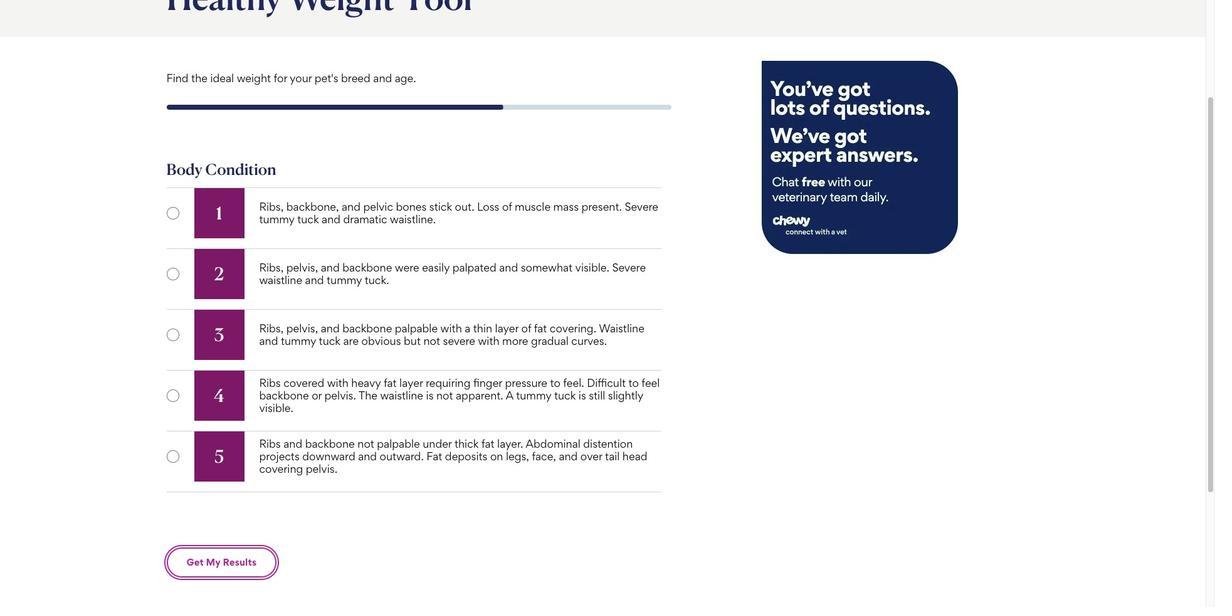 Task type: describe. For each thing, give the bounding box(es) containing it.
thin
[[473, 322, 492, 335]]

with inside ribs covered with heavy fat layer requiring finger pressure to feel. difficult to feel backbone or pelvis. the waistline is not apparent. a tummy tuck is still slightly visible.
[[327, 376, 349, 389]]

body condition
[[166, 160, 276, 179]]

condition
[[205, 160, 276, 179]]

backbone inside ribs, pelvis, and backbone palpable with a thin layer of fat covering. waistline and tummy tuck are obvious but not severe with more gradual curves.
[[342, 322, 392, 335]]

severe
[[443, 334, 475, 347]]

were
[[395, 261, 419, 274]]

feel
[[642, 376, 660, 389]]

2 to from the left
[[629, 376, 639, 389]]

pelvis, for tummy
[[286, 261, 318, 274]]

the
[[191, 71, 208, 85]]

tuck inside ribs, pelvis, and backbone palpable with a thin layer of fat covering. waistline and tummy tuck are obvious but not severe with more gradual curves.
[[319, 334, 341, 347]]

legs,
[[506, 449, 529, 463]]

tuck inside ribs, backbone, and pelvic bones stick out. loss of muscle mass present. severe tummy tuck and dramatic waistline.
[[297, 212, 319, 226]]

tummy inside ribs, pelvis, and backbone were easily palpated and somewhat visible. severe waistline and tummy tuck.
[[327, 273, 362, 286]]

ribs for ribs and backbone not palpable under thick fat layer. abdominal distention projects downward and outward. fat deposits on legs, face, and over tail head covering pelvis.
[[259, 437, 281, 450]]

2 horizontal spatial with
[[478, 334, 500, 347]]

thick
[[455, 437, 479, 450]]

more
[[502, 334, 528, 347]]

gradual
[[531, 334, 569, 347]]

ribs, for ribs, pelvis, and backbone palpable with a thin layer of fat covering. waistline and tummy tuck are obvious but not severe with more gradual curves.
[[259, 322, 284, 335]]

tuck.
[[365, 273, 389, 286]]

the
[[359, 389, 378, 402]]

deposits
[[445, 449, 488, 463]]

waistline.
[[390, 212, 436, 226]]

backbone inside ribs covered with heavy fat layer requiring finger pressure to feel. difficult to feel backbone or pelvis. the waistline is not apparent. a tummy tuck is still slightly visible.
[[259, 389, 309, 402]]

finger
[[473, 376, 502, 389]]

distention
[[583, 437, 633, 450]]

but
[[404, 334, 421, 347]]

waistline inside ribs, pelvis, and backbone were easily palpated and somewhat visible. severe waistline and tummy tuck.
[[259, 273, 302, 286]]

ribs for ribs covered with heavy fat layer requiring finger pressure to feel. difficult to feel backbone or pelvis. the waistline is not apparent. a tummy tuck is still slightly visible.
[[259, 376, 281, 389]]

your
[[290, 71, 312, 85]]

out.
[[455, 200, 474, 213]]

age.
[[395, 71, 416, 85]]

for
[[274, 71, 287, 85]]

not inside ribs covered with heavy fat layer requiring finger pressure to feel. difficult to feel backbone or pelvis. the waistline is not apparent. a tummy tuck is still slightly visible.
[[436, 389, 453, 402]]

layer inside ribs, pelvis, and backbone palpable with a thin layer of fat covering. waistline and tummy tuck are obvious but not severe with more gradual curves.
[[495, 322, 519, 335]]

abdominal
[[526, 437, 581, 450]]

weight
[[237, 71, 271, 85]]

backbone inside the ribs and backbone not palpable under thick fat layer. abdominal distention projects downward and outward. fat deposits on legs, face, and over tail head covering pelvis.
[[305, 437, 355, 450]]

pelvis. inside the ribs and backbone not palpable under thick fat layer. abdominal distention projects downward and outward. fat deposits on legs, face, and over tail head covering pelvis.
[[306, 462, 337, 475]]

not inside ribs, pelvis, and backbone palpable with a thin layer of fat covering. waistline and tummy tuck are obvious but not severe with more gradual curves.
[[424, 334, 440, 347]]

face,
[[532, 449, 556, 463]]

pelvic
[[363, 200, 393, 213]]

ribs, pelvis, and backbone palpable with a thin layer of fat covering. waistline and tummy tuck are obvious but not severe with more gradual curves.
[[259, 322, 645, 347]]

1 to from the left
[[550, 376, 561, 389]]

a
[[465, 322, 471, 335]]

ribs, for ribs, backbone, and pelvic bones stick out. loss of muscle mass present. severe tummy tuck and dramatic waistline.
[[259, 200, 284, 213]]

are
[[343, 334, 359, 347]]

palpable for under
[[377, 437, 420, 450]]

pelvis. inside ribs covered with heavy fat layer requiring finger pressure to feel. difficult to feel backbone or pelvis. the waistline is not apparent. a tummy tuck is still slightly visible.
[[325, 389, 356, 402]]

outward.
[[380, 449, 424, 463]]

tummy inside ribs, pelvis, and backbone palpable with a thin layer of fat covering. waistline and tummy tuck are obvious but not severe with more gradual curves.
[[281, 334, 316, 347]]

obvious
[[362, 334, 401, 347]]

loss
[[477, 200, 499, 213]]

ribs, for ribs, pelvis, and backbone were easily palpated and somewhat visible. severe waistline and tummy tuck.
[[259, 261, 284, 274]]

fat inside ribs covered with heavy fat layer requiring finger pressure to feel. difficult to feel backbone or pelvis. the waistline is not apparent. a tummy tuck is still slightly visible.
[[384, 376, 397, 389]]

waistline inside ribs covered with heavy fat layer requiring finger pressure to feel. difficult to feel backbone or pelvis. the waistline is not apparent. a tummy tuck is still slightly visible.
[[380, 389, 423, 402]]

backbone,
[[286, 200, 339, 213]]

fat inside ribs, pelvis, and backbone palpable with a thin layer of fat covering. waistline and tummy tuck are obvious but not severe with more gradual curves.
[[534, 322, 547, 335]]



Task type: locate. For each thing, give the bounding box(es) containing it.
0 vertical spatial pelvis,
[[286, 261, 318, 274]]

pelvis,
[[286, 261, 318, 274], [286, 322, 318, 335]]

not left outward.
[[358, 437, 374, 450]]

0 horizontal spatial to
[[550, 376, 561, 389]]

of
[[502, 200, 512, 213], [521, 322, 531, 335]]

pelvis. right or
[[325, 389, 356, 402]]

1 vertical spatial waistline
[[380, 389, 423, 402]]

severe up waistline
[[612, 261, 646, 274]]

body
[[166, 160, 202, 179]]

tuck
[[297, 212, 319, 226], [319, 334, 341, 347], [554, 389, 576, 402]]

stick
[[429, 200, 452, 213]]

1 vertical spatial of
[[521, 322, 531, 335]]

not right but
[[424, 334, 440, 347]]

3 ribs, from the top
[[259, 322, 284, 335]]

severe inside ribs, backbone, and pelvic bones stick out. loss of muscle mass present. severe tummy tuck and dramatic waistline.
[[625, 200, 659, 213]]

0 horizontal spatial of
[[502, 200, 512, 213]]

with
[[441, 322, 462, 335], [478, 334, 500, 347], [327, 376, 349, 389]]

tuck left still
[[554, 389, 576, 402]]

1 horizontal spatial is
[[579, 389, 586, 402]]

feel.
[[563, 376, 584, 389]]

1 vertical spatial ribs
[[259, 437, 281, 450]]

tummy up covered
[[281, 334, 316, 347]]

fat
[[534, 322, 547, 335], [384, 376, 397, 389], [482, 437, 495, 450]]

backbone left or
[[259, 389, 309, 402]]

visible. right the somewhat
[[575, 261, 610, 274]]

ribs left covered
[[259, 376, 281, 389]]

backbone left but
[[342, 322, 392, 335]]

palpable left fat
[[377, 437, 420, 450]]

1 horizontal spatial layer
[[495, 322, 519, 335]]

downward
[[302, 449, 355, 463]]

0 vertical spatial ribs,
[[259, 200, 284, 213]]

is left still
[[579, 389, 586, 402]]

visible. inside ribs covered with heavy fat layer requiring finger pressure to feel. difficult to feel backbone or pelvis. the waistline is not apparent. a tummy tuck is still slightly visible.
[[259, 401, 293, 414]]

get
[[187, 556, 204, 568]]

1 vertical spatial ribs,
[[259, 261, 284, 274]]

to left feel.
[[550, 376, 561, 389]]

results
[[223, 556, 257, 568]]

easily
[[422, 261, 450, 274]]

muscle
[[515, 200, 551, 213]]

ideal
[[210, 71, 234, 85]]

layer right thin
[[495, 322, 519, 335]]

0 vertical spatial fat
[[534, 322, 547, 335]]

with right or
[[327, 376, 349, 389]]

palpable for with
[[395, 322, 438, 335]]

tuck left are on the bottom of the page
[[319, 334, 341, 347]]

1 horizontal spatial with
[[441, 322, 462, 335]]

1 is from the left
[[426, 389, 434, 402]]

ribs
[[259, 376, 281, 389], [259, 437, 281, 450]]

still
[[589, 389, 605, 402]]

ribs inside ribs covered with heavy fat layer requiring finger pressure to feel. difficult to feel backbone or pelvis. the waistline is not apparent. a tummy tuck is still slightly visible.
[[259, 376, 281, 389]]

waistline
[[259, 273, 302, 286], [380, 389, 423, 402]]

mass
[[553, 200, 579, 213]]

0 vertical spatial severe
[[625, 200, 659, 213]]

pelvis. right covering
[[306, 462, 337, 475]]

tummy right 'a' at the left of the page
[[516, 389, 551, 402]]

backbone left 'were'
[[342, 261, 392, 274]]

of right the 'loss' at top
[[502, 200, 512, 213]]

pelvis, down the backbone,
[[286, 261, 318, 274]]

1 horizontal spatial to
[[629, 376, 639, 389]]

1 vertical spatial fat
[[384, 376, 397, 389]]

severe
[[625, 200, 659, 213], [612, 261, 646, 274]]

0 horizontal spatial fat
[[384, 376, 397, 389]]

of inside ribs, pelvis, and backbone palpable with a thin layer of fat covering. waistline and tummy tuck are obvious but not severe with more gradual curves.
[[521, 322, 531, 335]]

palpated
[[453, 261, 497, 274]]

backbone inside ribs, pelvis, and backbone were easily palpated and somewhat visible. severe waistline and tummy tuck.
[[342, 261, 392, 274]]

pressure
[[505, 376, 547, 389]]

0 vertical spatial of
[[502, 200, 512, 213]]

tummy inside ribs, backbone, and pelvic bones stick out. loss of muscle mass present. severe tummy tuck and dramatic waistline.
[[259, 212, 295, 226]]

0 vertical spatial layer
[[495, 322, 519, 335]]

of inside ribs, backbone, and pelvic bones stick out. loss of muscle mass present. severe tummy tuck and dramatic waistline.
[[502, 200, 512, 213]]

visible. inside ribs, pelvis, and backbone were easily palpated and somewhat visible. severe waistline and tummy tuck.
[[575, 261, 610, 274]]

tummy left "tuck."
[[327, 273, 362, 286]]

0 vertical spatial not
[[424, 334, 440, 347]]

severe inside ribs, pelvis, and backbone were easily palpated and somewhat visible. severe waistline and tummy tuck.
[[612, 261, 646, 274]]

1 horizontal spatial fat
[[482, 437, 495, 450]]

present.
[[582, 200, 622, 213]]

projects
[[259, 449, 300, 463]]

covering.
[[550, 322, 596, 335]]

1 vertical spatial visible.
[[259, 401, 293, 414]]

0 vertical spatial ribs
[[259, 376, 281, 389]]

ribs inside the ribs and backbone not palpable under thick fat layer. abdominal distention projects downward and outward. fat deposits on legs, face, and over tail head covering pelvis.
[[259, 437, 281, 450]]

of right thin
[[521, 322, 531, 335]]

0 vertical spatial pelvis.
[[325, 389, 356, 402]]

ribs,
[[259, 200, 284, 213], [259, 261, 284, 274], [259, 322, 284, 335]]

is up under
[[426, 389, 434, 402]]

difficult
[[587, 376, 626, 389]]

tuck left dramatic at the left
[[297, 212, 319, 226]]

0 vertical spatial palpable
[[395, 322, 438, 335]]

requiring
[[426, 376, 471, 389]]

severe right the present.
[[625, 200, 659, 213]]

1 ribs from the top
[[259, 376, 281, 389]]

find
[[166, 71, 189, 85]]

2 ribs from the top
[[259, 437, 281, 450]]

layer
[[495, 322, 519, 335], [400, 376, 423, 389]]

or
[[312, 389, 322, 402]]

1 vertical spatial pelvis,
[[286, 322, 318, 335]]

apparent.
[[456, 389, 503, 402]]

visible.
[[575, 261, 610, 274], [259, 401, 293, 414]]

1 pelvis, from the top
[[286, 261, 318, 274]]

over
[[581, 449, 602, 463]]

tail
[[605, 449, 620, 463]]

1 ribs, from the top
[[259, 200, 284, 213]]

palpable inside ribs, pelvis, and backbone palpable with a thin layer of fat covering. waistline and tummy tuck are obvious but not severe with more gradual curves.
[[395, 322, 438, 335]]

covered
[[284, 376, 324, 389]]

0 horizontal spatial with
[[327, 376, 349, 389]]

0 horizontal spatial visible.
[[259, 401, 293, 414]]

my
[[206, 556, 221, 568]]

0 vertical spatial visible.
[[575, 261, 610, 274]]

with right a on the bottom
[[478, 334, 500, 347]]

tummy down condition
[[259, 212, 295, 226]]

to left feel
[[629, 376, 639, 389]]

dramatic
[[343, 212, 387, 226]]

pelvis.
[[325, 389, 356, 402], [306, 462, 337, 475]]

fat right thick
[[482, 437, 495, 450]]

head
[[623, 449, 648, 463]]

and
[[373, 71, 392, 85], [342, 200, 361, 213], [322, 212, 341, 226], [321, 261, 340, 274], [499, 261, 518, 274], [305, 273, 324, 286], [321, 322, 340, 335], [259, 334, 278, 347], [284, 437, 302, 450], [358, 449, 377, 463], [559, 449, 578, 463]]

1 horizontal spatial of
[[521, 322, 531, 335]]

palpable inside the ribs and backbone not palpable under thick fat layer. abdominal distention projects downward and outward. fat deposits on legs, face, and over tail head covering pelvis.
[[377, 437, 420, 450]]

2 vertical spatial fat
[[482, 437, 495, 450]]

a
[[506, 389, 513, 402]]

0 horizontal spatial waistline
[[259, 273, 302, 286]]

tuck inside ribs covered with heavy fat layer requiring finger pressure to feel. difficult to feel backbone or pelvis. the waistline is not apparent. a tummy tuck is still slightly visible.
[[554, 389, 576, 402]]

0 vertical spatial tuck
[[297, 212, 319, 226]]

on
[[490, 449, 503, 463]]

bones
[[396, 200, 427, 213]]

2 pelvis, from the top
[[286, 322, 318, 335]]

ribs, backbone, and pelvic bones stick out. loss of muscle mass present. severe tummy tuck and dramatic waistline.
[[259, 200, 659, 226]]

ribs, inside ribs, backbone, and pelvic bones stick out. loss of muscle mass present. severe tummy tuck and dramatic waistline.
[[259, 200, 284, 213]]

2 vertical spatial ribs,
[[259, 322, 284, 335]]

ribs, inside ribs, pelvis, and backbone palpable with a thin layer of fat covering. waistline and tummy tuck are obvious but not severe with more gradual curves.
[[259, 322, 284, 335]]

fat right more
[[534, 322, 547, 335]]

curves.
[[571, 334, 607, 347]]

find the ideal weight for your pet's breed and age.
[[166, 71, 416, 85]]

ribs covered with heavy fat layer requiring finger pressure to feel. difficult to feel backbone or pelvis. the waistline is not apparent. a tummy tuck is still slightly visible.
[[259, 376, 660, 414]]

fat right 'heavy'
[[384, 376, 397, 389]]

layer left requiring
[[400, 376, 423, 389]]

0 vertical spatial waistline
[[259, 273, 302, 286]]

ribs, inside ribs, pelvis, and backbone were easily palpated and somewhat visible. severe waistline and tummy tuck.
[[259, 261, 284, 274]]

not inside the ribs and backbone not palpable under thick fat layer. abdominal distention projects downward and outward. fat deposits on legs, face, and over tail head covering pelvis.
[[358, 437, 374, 450]]

not
[[424, 334, 440, 347], [436, 389, 453, 402], [358, 437, 374, 450]]

fat
[[427, 449, 442, 463]]

1 horizontal spatial visible.
[[575, 261, 610, 274]]

backbone
[[342, 261, 392, 274], [342, 322, 392, 335], [259, 389, 309, 402], [305, 437, 355, 450]]

ribs up covering
[[259, 437, 281, 450]]

1 vertical spatial not
[[436, 389, 453, 402]]

get instant vet help via chat or video. connect with a vet. chewy health image
[[755, 52, 965, 262]]

2 ribs, from the top
[[259, 261, 284, 274]]

waistline
[[599, 322, 645, 335]]

pet's
[[315, 71, 338, 85]]

1 vertical spatial tuck
[[319, 334, 341, 347]]

visible. down covered
[[259, 401, 293, 414]]

2 horizontal spatial fat
[[534, 322, 547, 335]]

tummy inside ribs covered with heavy fat layer requiring finger pressure to feel. difficult to feel backbone or pelvis. the waistline is not apparent. a tummy tuck is still slightly visible.
[[516, 389, 551, 402]]

under
[[423, 437, 452, 450]]

breed
[[341, 71, 371, 85]]

tummy
[[259, 212, 295, 226], [327, 273, 362, 286], [281, 334, 316, 347], [516, 389, 551, 402]]

1 vertical spatial palpable
[[377, 437, 420, 450]]

1 vertical spatial pelvis.
[[306, 462, 337, 475]]

1 vertical spatial layer
[[400, 376, 423, 389]]

palpable left severe
[[395, 322, 438, 335]]

ribs, pelvis, and backbone were easily palpated and somewhat visible. severe waistline and tummy tuck.
[[259, 261, 646, 286]]

backbone down or
[[305, 437, 355, 450]]

ribs and backbone not palpable under thick fat layer. abdominal distention projects downward and outward. fat deposits on legs, face, and over tail head covering pelvis.
[[259, 437, 648, 475]]

slightly
[[608, 389, 643, 402]]

pelvis, for and
[[286, 322, 318, 335]]

0 horizontal spatial is
[[426, 389, 434, 402]]

covering
[[259, 462, 303, 475]]

with left a on the bottom
[[441, 322, 462, 335]]

layer inside ribs covered with heavy fat layer requiring finger pressure to feel. difficult to feel backbone or pelvis. the waistline is not apparent. a tummy tuck is still slightly visible.
[[400, 376, 423, 389]]

heavy
[[351, 376, 381, 389]]

palpable
[[395, 322, 438, 335], [377, 437, 420, 450]]

pelvis, inside ribs, pelvis, and backbone palpable with a thin layer of fat covering. waistline and tummy tuck are obvious but not severe with more gradual curves.
[[286, 322, 318, 335]]

get my results
[[187, 556, 257, 568]]

layer.
[[497, 437, 523, 450]]

to
[[550, 376, 561, 389], [629, 376, 639, 389]]

is
[[426, 389, 434, 402], [579, 389, 586, 402]]

1 horizontal spatial waistline
[[380, 389, 423, 402]]

fat inside the ribs and backbone not palpable under thick fat layer. abdominal distention projects downward and outward. fat deposits on legs, face, and over tail head covering pelvis.
[[482, 437, 495, 450]]

somewhat
[[521, 261, 573, 274]]

1 vertical spatial severe
[[612, 261, 646, 274]]

2 is from the left
[[579, 389, 586, 402]]

0 horizontal spatial layer
[[400, 376, 423, 389]]

2 vertical spatial tuck
[[554, 389, 576, 402]]

get my results button
[[166, 547, 277, 577]]

2 vertical spatial not
[[358, 437, 374, 450]]

pelvis, inside ribs, pelvis, and backbone were easily palpated and somewhat visible. severe waistline and tummy tuck.
[[286, 261, 318, 274]]

pelvis, left are on the bottom of the page
[[286, 322, 318, 335]]

not left apparent.
[[436, 389, 453, 402]]



Task type: vqa. For each thing, say whether or not it's contained in the screenshot.
PELVIS.
yes



